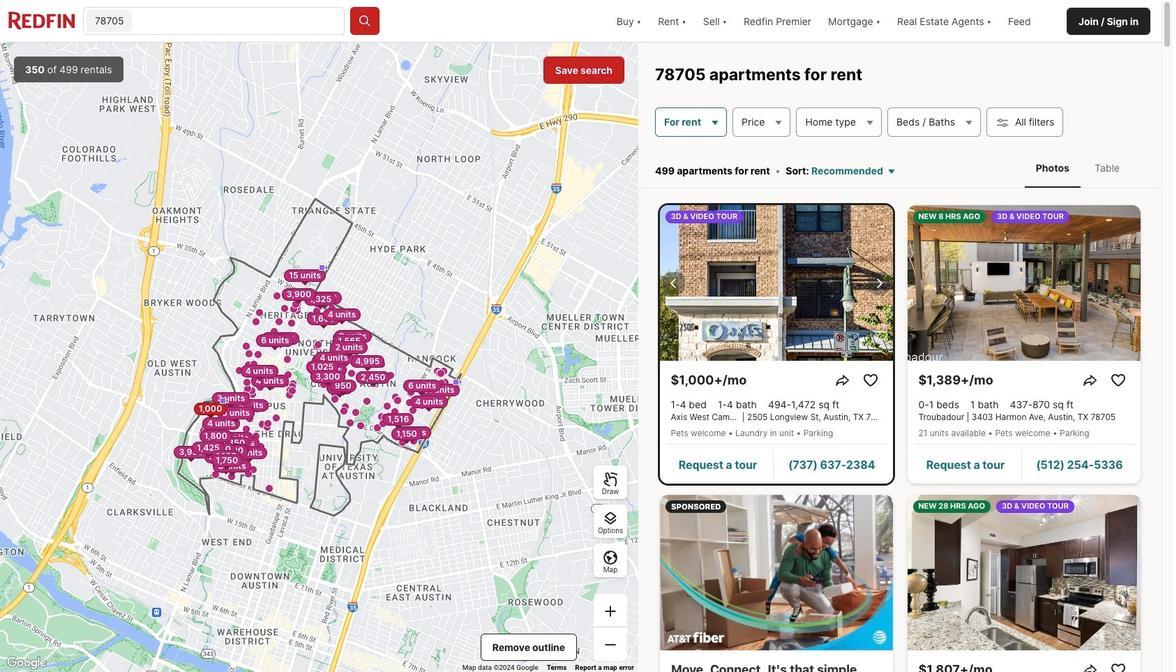 Task type: locate. For each thing, give the bounding box(es) containing it.
2 add home to favorites image from the left
[[1110, 372, 1127, 389]]

add home to favorites image inside option
[[862, 372, 879, 389]]

tab list
[[1011, 148, 1145, 188]]

advertisement image
[[653, 489, 900, 672]]

share home image left add home to favorites image on the bottom right of page
[[1082, 662, 1099, 672]]

Add home to favorites checkbox
[[860, 369, 882, 392]]

1 vertical spatial share home image
[[1082, 662, 1099, 672]]

share home image for add home to favorites option
[[834, 372, 851, 389]]

1 horizontal spatial add home to favorites image
[[1110, 372, 1127, 389]]

0 horizontal spatial add home to favorites image
[[862, 372, 879, 389]]

share home image
[[834, 372, 851, 389], [1082, 662, 1099, 672]]

0 vertical spatial share home image
[[834, 372, 851, 389]]

submit search image
[[358, 14, 372, 28]]

google image
[[3, 654, 50, 672]]

add home to favorites image for add home to favorites option
[[862, 372, 879, 389]]

next image
[[871, 275, 888, 291]]

share home image left add home to favorites option
[[834, 372, 851, 389]]

add home to favorites image
[[862, 372, 879, 389], [1110, 372, 1127, 389]]

1 horizontal spatial share home image
[[1082, 662, 1099, 672]]

Add home to favorites checkbox
[[1107, 369, 1130, 392], [1107, 659, 1130, 672]]

1 vertical spatial add home to favorites checkbox
[[1107, 659, 1130, 672]]

0 vertical spatial add home to favorites checkbox
[[1107, 369, 1130, 392]]

0 horizontal spatial share home image
[[834, 372, 851, 389]]

1 add home to favorites image from the left
[[862, 372, 879, 389]]

None search field
[[135, 8, 344, 36]]

add home to favorites image inside checkbox
[[1110, 372, 1127, 389]]

toggle search results photos view tab
[[1025, 151, 1081, 185]]



Task type: vqa. For each thing, say whether or not it's contained in the screenshot.
(202) 871-8905 Link
no



Task type: describe. For each thing, give the bounding box(es) containing it.
toggle search results table view tab
[[1084, 151, 1131, 185]]

share home image
[[1082, 372, 1099, 389]]

1 add home to favorites checkbox from the top
[[1107, 369, 1130, 392]]

share home image for first add home to favorites checkbox from the bottom
[[1082, 662, 1099, 672]]

add home to favorites image for first add home to favorites checkbox
[[1110, 372, 1127, 389]]

previous image
[[666, 275, 682, 291]]

add home to favorites image
[[1110, 662, 1127, 672]]

2 add home to favorites checkbox from the top
[[1107, 659, 1130, 672]]

ad element
[[660, 495, 893, 672]]

map region
[[0, 43, 639, 672]]



